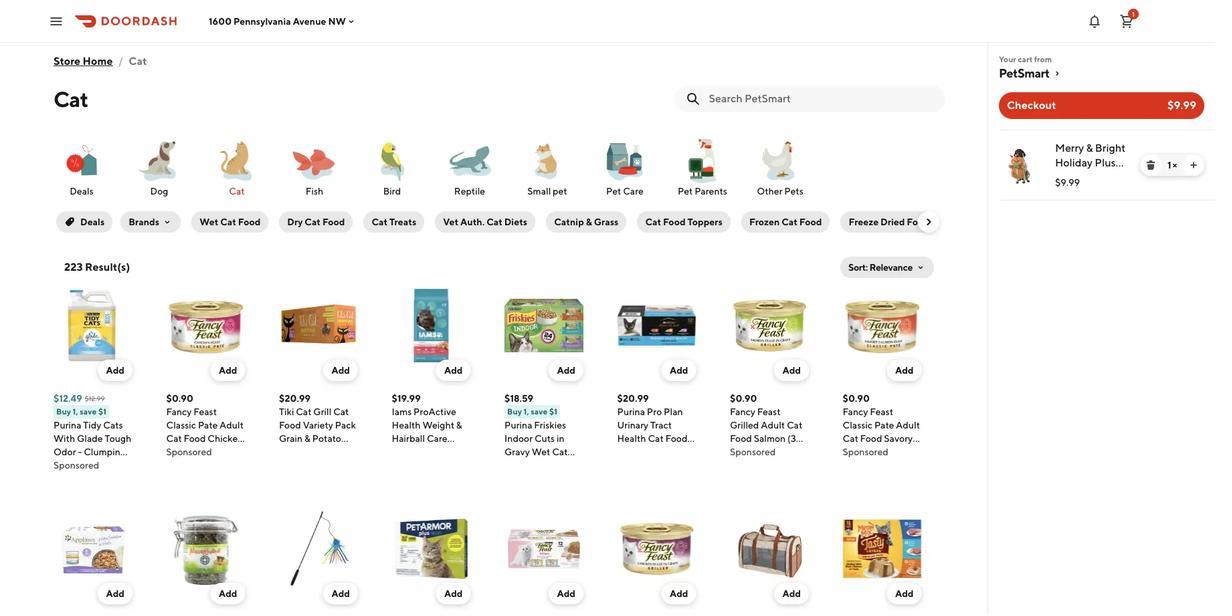 Task type: vqa. For each thing, say whether or not it's contained in the screenshot.
• corresponding to Bagels • 2.4 mi
no



Task type: describe. For each thing, give the bounding box(es) containing it.
dog link
[[126, 137, 193, 198]]

add one to cart image
[[1188, 160, 1199, 171]]

pet care
[[606, 186, 644, 197]]

$12.49 $12.99 buy 1, save $1 purina tidy cats with glade tough odor - clumping, multi cat (20 lb) [upc:7023015345]
[[54, 393, 138, 484]]

petarmor plus flea & tick treatment for cats (6 ct) image
[[392, 510, 471, 589]]

frozen
[[749, 217, 780, 228]]

Search PetSmart search field
[[709, 92, 934, 106]]

freeze dried food
[[849, 217, 929, 228]]

(12 inside $20.99 purina pro plan urinary tract health cat food variety pack (12 ct)
[[672, 447, 684, 458]]

$0.90 fancy feast classic pate adult cat food savory salmon (3 oz)
[[843, 393, 920, 458]]

hairball
[[392, 434, 425, 444]]

meow mix tasty layers adult cat food variety pack (2.75 oz x 12 ct) image
[[843, 510, 922, 589]]

save inside $12.49 $12.99 buy 1, save $1 purina tidy cats with glade tough odor - clumping, multi cat (20 lb) [upc:7023015345]
[[80, 407, 97, 417]]

free
[[279, 447, 299, 458]]

other pets image
[[756, 137, 804, 185]]

cat inside button
[[645, 217, 661, 228]]

frozen cat food
[[749, 217, 822, 228]]

cat food toppers link
[[635, 209, 733, 236]]

add for petarmor plus flea & tick treatment for cats (6 ct) image
[[444, 589, 463, 600]]

weight
[[423, 420, 454, 431]]

food inside $20.99 tiki cat grill cat food variety pack grain & potato free non-gmo 2.8oz cans (12 ct)
[[279, 420, 301, 431]]

$18.59
[[505, 393, 533, 404]]

$12.49
[[54, 393, 82, 404]]

pet parents
[[678, 186, 727, 197]]

classic for fancy feast classic pate adult cat food savory salmon (3 oz)
[[843, 420, 873, 431]]

cat down store
[[54, 86, 88, 112]]

cat right grill
[[333, 407, 349, 418]]

notification bell image
[[1087, 13, 1103, 29]]

add for 'purina pro plan urinary tract health cat food variety pack (12 ct)' image
[[670, 365, 688, 376]]

vet auth. cat diets link
[[433, 209, 538, 236]]

variety inside $18.59 buy 1, save $1 purina friskies indoor cuts in gravy wet cat food variety pack (24 ct)
[[528, 460, 559, 471]]

salmon inside $0.90 fancy feast classic pate adult cat food savory salmon (3 oz)
[[843, 447, 875, 458]]

cat right dry
[[305, 217, 321, 228]]

$0.90 for $0.90 fancy feast grilled adult cat food salmon (3 oz)
[[730, 393, 757, 404]]

tiki cat grill cat food variety pack grain & potato free non-gmo 2.8oz cans (12 ct) image
[[279, 286, 358, 365]]

small
[[528, 186, 551, 197]]

wet cat food
[[200, 217, 261, 228]]

freeze dried food link
[[838, 209, 940, 236]]

$20.99 purina pro plan urinary tract health cat food variety pack (12 ct)
[[617, 393, 688, 471]]

feast for chicken
[[194, 407, 217, 418]]

cat inside $18.59 buy 1, save $1 purina friskies indoor cuts in gravy wet cat food variety pack (24 ct)
[[552, 447, 568, 458]]

tiki
[[279, 407, 294, 418]]

cat left treats
[[372, 217, 388, 228]]

/
[[118, 55, 123, 68]]

tidy
[[83, 420, 101, 431]]

salmon inside the $19.99 iams proactive health weight & hairball care indoor cat food salmon (7 lb)
[[392, 460, 424, 471]]

cat right /
[[129, 55, 147, 68]]

adult inside $0.90 fancy feast grilled adult cat food salmon (3 oz)
[[761, 420, 785, 431]]

sort:
[[848, 262, 868, 273]]

freeze dried food button
[[841, 211, 937, 233]]

cat inside "$0.90 fancy feast classic pate adult cat food chicken (3 oz) [upc:5000042994]"
[[166, 434, 182, 444]]

auth.
[[460, 217, 485, 228]]

non-
[[300, 447, 323, 458]]

cat treats
[[372, 217, 416, 228]]

cans
[[304, 460, 325, 471]]

oz) inside $0.90 fancy feast classic pate adult cat food savory salmon (3 oz)
[[887, 447, 900, 458]]

fancy for fancy feast grilled adult cat food salmon (3 oz)
[[730, 407, 756, 418]]

with
[[54, 434, 75, 444]]

freeze
[[849, 217, 879, 228]]

ct) for $18.59 buy 1, save $1 purina friskies indoor cuts in gravy wet cat food variety pack (24 ct)
[[521, 474, 532, 484]]

dry cat food button
[[279, 211, 353, 233]]

catnip & grass button
[[546, 211, 627, 233]]

store home / cat
[[54, 55, 147, 68]]

cat inside $0.90 fancy feast grilled adult cat food salmon (3 oz)
[[787, 420, 803, 431]]

0 vertical spatial deals
[[70, 186, 94, 197]]

cat inside the $19.99 iams proactive health weight & hairball care indoor cat food salmon (7 lb)
[[422, 447, 437, 458]]

buy inside $12.49 $12.99 buy 1, save $1 purina tidy cats with glade tough odor - clumping, multi cat (20 lb) [upc:7023015345]
[[56, 407, 71, 417]]

food inside "$0.90 fancy feast classic pate adult cat food chicken (3 oz) [upc:5000042994]"
[[184, 434, 206, 444]]

1 for 1 ×
[[1168, 160, 1171, 171]]

1600 pennsylvania avenue nw button
[[209, 16, 357, 26]]

add for the iams proactive health weight & hairball care indoor cat food salmon (7 lb) image
[[444, 365, 463, 376]]

parents
[[695, 186, 727, 197]]

cat inside 'link'
[[220, 217, 236, 228]]

$0.90 for $0.90 fancy feast classic pate adult cat food chicken (3 oz) [upc:5000042994]
[[166, 393, 193, 404]]

buy inside $18.59 buy 1, save $1 purina friskies indoor cuts in gravy wet cat food variety pack (24 ct)
[[507, 407, 522, 417]]

add for purina tidy cats with glade tough odor - clumping, multi cat (20 lb) [upc:7023015345] image
[[106, 365, 124, 376]]

cats
[[103, 420, 123, 431]]

ct) for $20.99 tiki cat grill cat food variety pack grain & potato free non-gmo 2.8oz cans (12 ct)
[[341, 460, 353, 471]]

(7
[[425, 460, 434, 471]]

purina inside $12.49 $12.99 buy 1, save $1 purina tidy cats with glade tough odor - clumping, multi cat (20 lb) [upc:7023015345]
[[54, 420, 81, 431]]

sort: relevance button
[[840, 257, 934, 278]]

cat food toppers
[[645, 217, 723, 228]]

pet
[[553, 186, 567, 197]]

$12.99
[[85, 395, 105, 403]]

fancy feast classic pate kitten food variety pack (3 oz x 12 ct) image
[[505, 510, 584, 589]]

open menu image
[[48, 13, 64, 29]]

frozen cat food button
[[741, 211, 830, 233]]

brands button
[[121, 211, 181, 233]]

deals image
[[58, 137, 106, 185]]

petsmart link
[[999, 66, 1205, 82]]

food down fish
[[322, 217, 345, 228]]

oz) inside "$0.90 fancy feast classic pate adult cat food chicken (3 oz) [upc:5000042994]"
[[177, 447, 190, 458]]

home
[[83, 55, 113, 68]]

food inside button
[[663, 217, 686, 228]]

-
[[78, 447, 82, 458]]

add for whisker city soft sided cat carrier plaid tan (1 ct) image
[[783, 589, 801, 600]]

1, inside $18.59 buy 1, save $1 purina friskies indoor cuts in gravy wet cat food variety pack (24 ct)
[[524, 407, 529, 417]]

sponsored for salmon
[[843, 447, 889, 458]]

cat left diets
[[487, 217, 502, 228]]

$0.90 fancy feast grilled adult cat food salmon (3 oz)
[[730, 393, 803, 458]]

add for meow mix tasty layers adult cat food variety pack (2.75 oz x 12 ct) image
[[895, 589, 914, 600]]

tough
[[105, 434, 131, 444]]

grill
[[313, 407, 331, 418]]

ct) inside $20.99 purina pro plan urinary tract health cat food variety pack (12 ct)
[[617, 460, 629, 471]]

fancy feast classic pate adult cat food chicken (3 oz) [upc:5000042994] image
[[166, 286, 245, 365]]

fancy feast grilled adult cat food chicken (3 oz) [upc:5000004080] image
[[617, 510, 696, 589]]

bird
[[383, 186, 401, 197]]

grass
[[594, 217, 619, 228]]

meowijuana large jar of buds catnip (1 ct) image
[[166, 510, 245, 589]]

$20.99 for tiki
[[279, 393, 311, 404]]

$19.99
[[392, 393, 421, 404]]

(3 inside $0.90 fancy feast grilled adult cat food salmon (3 oz)
[[788, 434, 796, 444]]

remove item from cart image
[[1146, 160, 1156, 171]]

petsmart
[[999, 66, 1050, 80]]

fish image
[[290, 137, 339, 185]]

your
[[999, 54, 1016, 64]]

health inside $20.99 purina pro plan urinary tract health cat food variety pack (12 ct)
[[617, 434, 646, 444]]

pet parents link
[[669, 137, 736, 198]]

from
[[1034, 54, 1052, 64]]

vet auth. cat diets button
[[435, 211, 536, 233]]

proactive
[[414, 407, 456, 418]]

dry cat food
[[287, 217, 345, 228]]

variety inside $20.99 purina pro plan urinary tract health cat food variety pack (12 ct)
[[617, 447, 648, 458]]

other pets link
[[747, 137, 814, 198]]

cat inside $0.90 fancy feast classic pate adult cat food savory salmon (3 oz)
[[843, 434, 858, 444]]

pate for chicken
[[198, 420, 218, 431]]

urinary
[[617, 420, 649, 431]]

store home link
[[54, 48, 113, 75]]

chicken
[[208, 434, 243, 444]]

feast for (3
[[757, 407, 781, 418]]

relevance
[[870, 262, 913, 273]]

save inside $18.59 buy 1, save $1 purina friskies indoor cuts in gravy wet cat food variety pack (24 ct)
[[531, 407, 548, 417]]

indoor inside $18.59 buy 1, save $1 purina friskies indoor cuts in gravy wet cat food variety pack (24 ct)
[[505, 434, 533, 444]]

food inside 'link'
[[238, 217, 261, 228]]

wet cat food button
[[191, 211, 269, 233]]

2.8oz
[[279, 460, 302, 471]]

1600
[[209, 16, 232, 26]]

1 items, open order cart image
[[1119, 13, 1135, 29]]

cat inside "link"
[[229, 186, 245, 197]]

food inside $20.99 purina pro plan urinary tract health cat food variety pack (12 ct)
[[666, 434, 688, 444]]

1 ×
[[1168, 160, 1177, 171]]

food inside $18.59 buy 1, save $1 purina friskies indoor cuts in gravy wet cat food variety pack (24 ct)
[[505, 460, 527, 471]]

food inside button
[[907, 217, 929, 228]]

reptile link
[[436, 137, 503, 198]]

pro
[[647, 407, 662, 418]]

dry cat food link
[[277, 209, 356, 236]]

variety inside $20.99 tiki cat grill cat food variety pack grain & potato free non-gmo 2.8oz cans (12 ct)
[[303, 420, 333, 431]]

plan
[[664, 407, 683, 418]]

classic for fancy feast classic pate adult cat food chicken (3 oz) [upc:5000042994]
[[166, 420, 196, 431]]

reptile
[[454, 186, 485, 197]]

add for fancy feast classic pate kitten food variety pack (3 oz x 12 ct) image
[[557, 589, 576, 600]]



Task type: locate. For each thing, give the bounding box(es) containing it.
1 $0.90 from the left
[[166, 393, 193, 404]]

ct) down urinary
[[617, 460, 629, 471]]

wet cat food link
[[189, 209, 271, 236]]

sponsored for (3
[[166, 447, 212, 458]]

bird link
[[359, 137, 426, 198]]

1
[[1132, 10, 1135, 18], [1168, 160, 1171, 171]]

0 horizontal spatial indoor
[[392, 447, 420, 458]]

food inside $0.90 fancy feast grilled adult cat food salmon (3 oz)
[[730, 434, 752, 444]]

cart
[[1018, 54, 1033, 64]]

classic
[[166, 420, 196, 431], [843, 420, 873, 431]]

feast up the chicken
[[194, 407, 217, 418]]

pets
[[785, 186, 804, 197]]

1 vertical spatial $9.99
[[1055, 177, 1080, 188]]

0 horizontal spatial (12
[[327, 460, 339, 471]]

223 result(s)
[[64, 261, 130, 274]]

1 fancy from the left
[[166, 407, 192, 418]]

pate inside $0.90 fancy feast classic pate adult cat food savory salmon (3 oz)
[[875, 420, 894, 431]]

checkout
[[1007, 99, 1056, 112]]

2 horizontal spatial salmon
[[843, 447, 875, 458]]

1 vertical spatial &
[[456, 420, 462, 431]]

2 vertical spatial pack
[[561, 460, 582, 471]]

nw
[[328, 16, 346, 26]]

add for fancy feast classic pate adult cat food chicken (3 oz) [upc:5000042994] image
[[219, 365, 237, 376]]

grilled
[[730, 420, 759, 431]]

cat right grass
[[645, 217, 661, 228]]

adult up the chicken
[[220, 420, 244, 431]]

small pet link
[[514, 137, 581, 198]]

health inside the $19.99 iams proactive health weight & hairball care indoor cat food salmon (7 lb)
[[392, 420, 421, 431]]

2 horizontal spatial fancy
[[843, 407, 868, 418]]

purina up urinary
[[617, 407, 645, 418]]

1 lb) from the left
[[112, 460, 124, 471]]

cat left savory
[[843, 434, 858, 444]]

1 horizontal spatial classic
[[843, 420, 873, 431]]

1 vertical spatial 1
[[1168, 160, 1171, 171]]

0 horizontal spatial save
[[80, 407, 97, 417]]

$20.99 tiki cat grill cat food variety pack grain & potato free non-gmo 2.8oz cans (12 ct)
[[279, 393, 356, 471]]

food right dried
[[907, 217, 929, 228]]

add for applaws kitten wet cat food variety pack (2.47 oz x 24 ct) image
[[106, 589, 124, 600]]

1 horizontal spatial oz)
[[730, 447, 743, 458]]

$9.99 up "×"
[[1168, 99, 1197, 112]]

0 horizontal spatial pet
[[606, 186, 621, 197]]

pack down tract
[[650, 447, 670, 458]]

pate up savory
[[875, 420, 894, 431]]

cat right frozen
[[782, 217, 798, 228]]

cat inside $20.99 purina pro plan urinary tract health cat food variety pack (12 ct)
[[648, 434, 664, 444]]

0 vertical spatial indoor
[[505, 434, 533, 444]]

(3 inside "$0.90 fancy feast classic pate adult cat food chicken (3 oz) [upc:5000042994]"
[[166, 447, 175, 458]]

diets
[[504, 217, 527, 228]]

sponsored for oz)
[[730, 447, 776, 458]]

0 horizontal spatial variety
[[303, 420, 333, 431]]

2 classic from the left
[[843, 420, 873, 431]]

2 feast from the left
[[757, 407, 781, 418]]

wet down the cuts
[[532, 447, 550, 458]]

1 vertical spatial deals
[[80, 217, 105, 228]]

0 horizontal spatial classic
[[166, 420, 196, 431]]

pet for pet parents
[[678, 186, 693, 197]]

add for whisker city ribbon boa teaser cat toy (1 ct) image
[[332, 589, 350, 600]]

1 inside button
[[1132, 10, 1135, 18]]

2 horizontal spatial adult
[[896, 420, 920, 431]]

$1 up friskies
[[549, 407, 558, 417]]

friskies
[[534, 420, 566, 431]]

vet
[[443, 217, 459, 228]]

wet inside $18.59 buy 1, save $1 purina friskies indoor cuts in gravy wet cat food variety pack (24 ct)
[[532, 447, 550, 458]]

2 pet from the left
[[678, 186, 693, 197]]

1, down $18.59
[[524, 407, 529, 417]]

variety down the cuts
[[528, 460, 559, 471]]

2 horizontal spatial feast
[[870, 407, 893, 418]]

1 vertical spatial (12
[[327, 460, 339, 471]]

adult for fancy feast classic pate adult cat food savory salmon (3 oz)
[[896, 420, 920, 431]]

add for purina friskies indoor cuts in gravy wet cat food variety pack (24 ct) image
[[557, 365, 576, 376]]

food down tract
[[666, 434, 688, 444]]

$0.90
[[166, 393, 193, 404], [730, 393, 757, 404], [843, 393, 870, 404]]

purina down $18.59
[[505, 420, 532, 431]]

cat treats button
[[364, 211, 424, 233]]

$20.99 inside $20.99 tiki cat grill cat food variety pack grain & potato free non-gmo 2.8oz cans (12 ct)
[[279, 393, 311, 404]]

2 1, from the left
[[524, 407, 529, 417]]

dog image
[[135, 137, 183, 185]]

pack down the in
[[561, 460, 582, 471]]

& left grass
[[586, 217, 592, 228]]

1 1, from the left
[[73, 407, 78, 417]]

1 horizontal spatial 1,
[[524, 407, 529, 417]]

sponsored down -
[[54, 460, 99, 471]]

pet left the parents
[[678, 186, 693, 197]]

savory
[[884, 434, 913, 444]]

pet care link
[[592, 137, 658, 198]]

care inside the $19.99 iams proactive health weight & hairball care indoor cat food salmon (7 lb)
[[427, 434, 447, 444]]

indoor down hairball
[[392, 447, 420, 458]]

pennsylvania
[[234, 16, 291, 26]]

$20.99
[[279, 393, 311, 404], [617, 393, 649, 404]]

sort: relevance
[[848, 262, 913, 273]]

care inside pet care link
[[623, 186, 644, 197]]

adult for fancy feast classic pate adult cat food chicken (3 oz) [upc:5000042994]
[[220, 420, 244, 431]]

cat down -
[[78, 460, 94, 471]]

cat food toppers button
[[637, 211, 731, 233]]

next image
[[923, 217, 934, 228]]

potato
[[312, 434, 341, 444]]

1 vertical spatial pack
[[650, 447, 670, 458]]

1 right notification bell icon
[[1132, 10, 1135, 18]]

food left savory
[[860, 434, 882, 444]]

cat treats link
[[361, 209, 427, 236]]

1 save from the left
[[80, 407, 97, 417]]

$20.99 up the tiki
[[279, 393, 311, 404]]

$0.90 inside $0.90 fancy feast classic pate adult cat food savory salmon (3 oz)
[[843, 393, 870, 404]]

0 horizontal spatial &
[[304, 434, 310, 444]]

1 vertical spatial variety
[[617, 447, 648, 458]]

whisker city ribbon boa teaser cat toy (1 ct) image
[[279, 510, 358, 589]]

pate up the chicken
[[198, 420, 218, 431]]

$1 inside $12.49 $12.99 buy 1, save $1 purina tidy cats with glade tough odor - clumping, multi cat (20 lb) [upc:7023015345]
[[98, 407, 107, 417]]

& inside $20.99 tiki cat grill cat food variety pack grain & potato free non-gmo 2.8oz cans (12 ct)
[[304, 434, 310, 444]]

sponsored down savory
[[843, 447, 889, 458]]

variety down grill
[[303, 420, 333, 431]]

fish link
[[281, 137, 348, 198]]

pet up grass
[[606, 186, 621, 197]]

gravy
[[505, 447, 530, 458]]

1 horizontal spatial salmon
[[754, 434, 786, 444]]

2 adult from the left
[[761, 420, 785, 431]]

& up non-
[[304, 434, 310, 444]]

1 horizontal spatial adult
[[761, 420, 785, 431]]

1 vertical spatial care
[[427, 434, 447, 444]]

cat up '[upc:5000042994]'
[[166, 434, 182, 444]]

2 horizontal spatial &
[[586, 217, 592, 228]]

cat down tract
[[648, 434, 664, 444]]

2 $1 from the left
[[549, 407, 558, 417]]

variety down urinary
[[617, 447, 648, 458]]

feast inside $0.90 fancy feast classic pate adult cat food savory salmon (3 oz)
[[870, 407, 893, 418]]

pack inside $20.99 tiki cat grill cat food variety pack grain & potato free non-gmo 2.8oz cans (12 ct)
[[335, 420, 356, 431]]

small pet
[[528, 186, 567, 197]]

fancy for fancy feast classic pate adult cat food savory salmon (3 oz)
[[843, 407, 868, 418]]

0 horizontal spatial 1
[[1132, 10, 1135, 18]]

2 horizontal spatial variety
[[617, 447, 648, 458]]

pet
[[606, 186, 621, 197], [678, 186, 693, 197]]

& inside the $19.99 iams proactive health weight & hairball care indoor cat food salmon (7 lb)
[[456, 420, 462, 431]]

1 horizontal spatial &
[[456, 420, 462, 431]]

$20.99 for purina
[[617, 393, 649, 404]]

oz) up '[upc:5000042994]'
[[177, 447, 190, 458]]

save up the tidy
[[80, 407, 97, 417]]

pack inside $20.99 purina pro plan urinary tract health cat food variety pack (12 ct)
[[650, 447, 670, 458]]

indoor inside the $19.99 iams proactive health weight & hairball care indoor cat food salmon (7 lb)
[[392, 447, 420, 458]]

cat link
[[203, 137, 270, 198]]

$18.59 buy 1, save $1 purina friskies indoor cuts in gravy wet cat food variety pack (24 ct)
[[505, 393, 582, 484]]

adult right grilled
[[761, 420, 785, 431]]

fish
[[306, 186, 323, 197]]

2 $0.90 from the left
[[730, 393, 757, 404]]

lb) right the (7
[[435, 460, 447, 471]]

1 left "×"
[[1168, 160, 1171, 171]]

1 horizontal spatial wet
[[532, 447, 550, 458]]

1 vertical spatial indoor
[[392, 447, 420, 458]]

oz) down savory
[[887, 447, 900, 458]]

0 horizontal spatial buy
[[56, 407, 71, 417]]

fancy inside $0.90 fancy feast classic pate adult cat food savory salmon (3 oz)
[[843, 407, 868, 418]]

adult up savory
[[896, 420, 920, 431]]

oz) inside $0.90 fancy feast grilled adult cat food salmon (3 oz)
[[730, 447, 743, 458]]

fancy feast grilled adult cat food salmon (3 oz) image
[[730, 286, 809, 365]]

fancy inside $0.90 fancy feast grilled adult cat food salmon (3 oz)
[[730, 407, 756, 418]]

2 horizontal spatial ct)
[[617, 460, 629, 471]]

small pet image
[[523, 137, 571, 185]]

purina pro plan urinary tract health cat food variety pack (12 ct) image
[[617, 286, 696, 365]]

buy down $18.59
[[507, 407, 522, 417]]

salmon
[[754, 434, 786, 444], [843, 447, 875, 458], [392, 460, 424, 471]]

food down gravy
[[505, 460, 527, 471]]

pate for savory
[[875, 420, 894, 431]]

add for fancy feast classic pate adult cat food savory salmon (3 oz) image
[[895, 365, 914, 376]]

food left the toppers
[[663, 217, 686, 228]]

1 horizontal spatial pet
[[678, 186, 693, 197]]

0 horizontal spatial lb)
[[112, 460, 124, 471]]

2 fancy from the left
[[730, 407, 756, 418]]

cuts
[[535, 434, 555, 444]]

reptile image
[[446, 137, 494, 185]]

3 $0.90 from the left
[[843, 393, 870, 404]]

1 horizontal spatial ct)
[[521, 474, 532, 484]]

cat right grilled
[[787, 420, 803, 431]]

buy down $12.49
[[56, 407, 71, 417]]

fancy inside "$0.90 fancy feast classic pate adult cat food chicken (3 oz) [upc:5000042994]"
[[166, 407, 192, 418]]

cat inside $12.49 $12.99 buy 1, save $1 purina tidy cats with glade tough odor - clumping, multi cat (20 lb) [upc:7023015345]
[[78, 460, 94, 471]]

2 save from the left
[[531, 407, 548, 417]]

feast inside $0.90 fancy feast grilled adult cat food salmon (3 oz)
[[757, 407, 781, 418]]

(12 inside $20.99 tiki cat grill cat food variety pack grain & potato free non-gmo 2.8oz cans (12 ct)
[[327, 460, 339, 471]]

1 horizontal spatial buy
[[507, 407, 522, 417]]

adult inside "$0.90 fancy feast classic pate adult cat food chicken (3 oz) [upc:5000042994]"
[[220, 420, 244, 431]]

$1 inside $18.59 buy 1, save $1 purina friskies indoor cuts in gravy wet cat food variety pack (24 ct)
[[549, 407, 558, 417]]

[upc:5000042994]
[[166, 460, 256, 471]]

1 $20.99 from the left
[[279, 393, 311, 404]]

lb) inside $12.49 $12.99 buy 1, save $1 purina tidy cats with glade tough odor - clumping, multi cat (20 lb) [upc:7023015345]
[[112, 460, 124, 471]]

0 horizontal spatial 1,
[[73, 407, 78, 417]]

2 vertical spatial variety
[[528, 460, 559, 471]]

lb) right '(20'
[[112, 460, 124, 471]]

food inside the $19.99 iams proactive health weight & hairball care indoor cat food salmon (7 lb)
[[439, 447, 461, 458]]

2 vertical spatial salmon
[[392, 460, 424, 471]]

0 vertical spatial &
[[586, 217, 592, 228]]

0 vertical spatial $9.99
[[1168, 99, 1197, 112]]

cat right the tiki
[[296, 407, 312, 418]]

wet
[[200, 217, 218, 228], [532, 447, 550, 458]]

0 vertical spatial 1
[[1132, 10, 1135, 18]]

salmon inside $0.90 fancy feast grilled adult cat food salmon (3 oz)
[[754, 434, 786, 444]]

2 oz) from the left
[[730, 447, 743, 458]]

1600 pennsylvania avenue nw
[[209, 16, 346, 26]]

wet right the brands dropdown button
[[200, 217, 218, 228]]

catnip & grass
[[554, 217, 619, 228]]

1 horizontal spatial variety
[[528, 460, 559, 471]]

care
[[623, 186, 644, 197], [427, 434, 447, 444]]

& inside button
[[586, 217, 592, 228]]

0 horizontal spatial care
[[427, 434, 447, 444]]

& right weight
[[456, 420, 462, 431]]

2 horizontal spatial oz)
[[887, 447, 900, 458]]

odor
[[54, 447, 76, 458]]

1 horizontal spatial $20.99
[[617, 393, 649, 404]]

classic inside "$0.90 fancy feast classic pate adult cat food chicken (3 oz) [upc:5000042994]"
[[166, 420, 196, 431]]

2 horizontal spatial $0.90
[[843, 393, 870, 404]]

1 pet from the left
[[606, 186, 621, 197]]

×
[[1173, 160, 1177, 171]]

0 horizontal spatial adult
[[220, 420, 244, 431]]

food down weight
[[439, 447, 461, 458]]

1 feast from the left
[[194, 407, 217, 418]]

(24
[[505, 474, 519, 484]]

1 buy from the left
[[56, 407, 71, 417]]

1 horizontal spatial (3
[[788, 434, 796, 444]]

add for fancy feast grilled adult cat food salmon (3 oz) image
[[783, 365, 801, 376]]

brands
[[129, 217, 159, 228]]

(3
[[788, 434, 796, 444], [166, 447, 175, 458], [877, 447, 885, 458]]

dried
[[881, 217, 905, 228]]

catnip & grass link
[[544, 209, 629, 236]]

3 feast from the left
[[870, 407, 893, 418]]

whisker city soft sided cat carrier plaid tan (1 ct) image
[[730, 510, 809, 589]]

pate
[[198, 420, 218, 431], [875, 420, 894, 431]]

cat up the (7
[[422, 447, 437, 458]]

$0.90 inside "$0.90 fancy feast classic pate adult cat food chicken (3 oz) [upc:5000042994]"
[[166, 393, 193, 404]]

2 $20.99 from the left
[[617, 393, 649, 404]]

fancy for fancy feast classic pate adult cat food chicken (3 oz) [upc:5000042994]
[[166, 407, 192, 418]]

food inside $0.90 fancy feast classic pate adult cat food savory salmon (3 oz)
[[860, 434, 882, 444]]

1 horizontal spatial lb)
[[435, 460, 447, 471]]

purina inside $18.59 buy 1, save $1 purina friskies indoor cuts in gravy wet cat food variety pack (24 ct)
[[505, 420, 532, 431]]

2 pate from the left
[[875, 420, 894, 431]]

2 horizontal spatial (3
[[877, 447, 885, 458]]

1 oz) from the left
[[177, 447, 190, 458]]

merry & bright holiday plush gingerbread man extra large brown squeaker dog toy image
[[1002, 145, 1042, 185]]

sponsored
[[166, 447, 212, 458], [730, 447, 776, 458], [843, 447, 889, 458], [54, 460, 99, 471]]

$0.90 fancy feast classic pate adult cat food chicken (3 oz) [upc:5000042994]
[[166, 393, 256, 471]]

lb) inside the $19.99 iams proactive health weight & hairball care indoor cat food salmon (7 lb)
[[435, 460, 447, 471]]

add for fancy feast grilled adult cat food chicken (3 oz) [upc:5000004080] image
[[670, 589, 688, 600]]

food left dry
[[238, 217, 261, 228]]

0 horizontal spatial $1
[[98, 407, 107, 417]]

deals down deals "image"
[[70, 186, 94, 197]]

multi
[[54, 460, 76, 471]]

food left the chicken
[[184, 434, 206, 444]]

2 horizontal spatial pack
[[650, 447, 670, 458]]

feast up grilled
[[757, 407, 781, 418]]

1 horizontal spatial health
[[617, 434, 646, 444]]

0 vertical spatial health
[[392, 420, 421, 431]]

feast for savory
[[870, 407, 893, 418]]

feast up savory
[[870, 407, 893, 418]]

1 button
[[1114, 8, 1140, 34]]

pack inside $18.59 buy 1, save $1 purina friskies indoor cuts in gravy wet cat food variety pack (24 ct)
[[561, 460, 582, 471]]

food down grilled
[[730, 434, 752, 444]]

0 vertical spatial variety
[[303, 420, 333, 431]]

cat down the in
[[552, 447, 568, 458]]

toppers
[[688, 217, 723, 228]]

purina up with
[[54, 420, 81, 431]]

cat
[[129, 55, 147, 68], [54, 86, 88, 112], [229, 186, 245, 197], [220, 217, 236, 228], [305, 217, 321, 228], [372, 217, 388, 228], [487, 217, 502, 228], [645, 217, 661, 228], [782, 217, 798, 228], [296, 407, 312, 418], [333, 407, 349, 418], [787, 420, 803, 431], [166, 434, 182, 444], [648, 434, 664, 444], [843, 434, 858, 444], [422, 447, 437, 458], [552, 447, 568, 458], [78, 460, 94, 471]]

0 horizontal spatial salmon
[[392, 460, 424, 471]]

1 horizontal spatial care
[[623, 186, 644, 197]]

1 pate from the left
[[198, 420, 218, 431]]

0 vertical spatial (12
[[672, 447, 684, 458]]

0 horizontal spatial ct)
[[341, 460, 353, 471]]

0 horizontal spatial pate
[[198, 420, 218, 431]]

2 lb) from the left
[[435, 460, 447, 471]]

cat down cat "link" in the top left of the page
[[220, 217, 236, 228]]

0 horizontal spatial health
[[392, 420, 421, 431]]

(3 inside $0.90 fancy feast classic pate adult cat food savory salmon (3 oz)
[[877, 447, 885, 458]]

food up the grain
[[279, 420, 301, 431]]

purina inside $20.99 purina pro plan urinary tract health cat food variety pack (12 ct)
[[617, 407, 645, 418]]

2 vertical spatial &
[[304, 434, 310, 444]]

0 vertical spatial salmon
[[754, 434, 786, 444]]

(20
[[95, 460, 111, 471]]

1 horizontal spatial $1
[[549, 407, 558, 417]]

1 horizontal spatial indoor
[[505, 434, 533, 444]]

0 vertical spatial wet
[[200, 217, 218, 228]]

adult inside $0.90 fancy feast classic pate adult cat food savory salmon (3 oz)
[[896, 420, 920, 431]]

pack up potato
[[335, 420, 356, 431]]

0 horizontal spatial wet
[[200, 217, 218, 228]]

deals up 223 result(s)
[[80, 217, 105, 228]]

0 horizontal spatial feast
[[194, 407, 217, 418]]

ct) inside $18.59 buy 1, save $1 purina friskies indoor cuts in gravy wet cat food variety pack (24 ct)
[[521, 474, 532, 484]]

grain
[[279, 434, 303, 444]]

2 buy from the left
[[507, 407, 522, 417]]

$0.90 for $0.90 fancy feast classic pate adult cat food savory salmon (3 oz)
[[843, 393, 870, 404]]

food
[[238, 217, 261, 228], [322, 217, 345, 228], [663, 217, 686, 228], [800, 217, 822, 228], [907, 217, 929, 228], [279, 420, 301, 431], [184, 434, 206, 444], [666, 434, 688, 444], [730, 434, 752, 444], [860, 434, 882, 444], [439, 447, 461, 458], [505, 460, 527, 471]]

0 horizontal spatial (3
[[166, 447, 175, 458]]

$20.99 inside $20.99 purina pro plan urinary tract health cat food variety pack (12 ct)
[[617, 393, 649, 404]]

sponsored up '[upc:5000042994]'
[[166, 447, 212, 458]]

1, down $12.49
[[73, 407, 78, 417]]

1 horizontal spatial pack
[[561, 460, 582, 471]]

vet auth. cat diets
[[443, 217, 527, 228]]

dog
[[150, 186, 168, 197]]

0 vertical spatial care
[[623, 186, 644, 197]]

$1 down $12.99
[[98, 407, 107, 417]]

1 horizontal spatial pate
[[875, 420, 894, 431]]

feast inside "$0.90 fancy feast classic pate adult cat food chicken (3 oz) [upc:5000042994]"
[[194, 407, 217, 418]]

fancy feast classic pate adult cat food savory salmon (3 oz) image
[[843, 286, 922, 365]]

add for meowijuana large jar of buds catnip (1 ct) "image"
[[219, 589, 237, 600]]

0 horizontal spatial pack
[[335, 420, 356, 431]]

1 horizontal spatial $9.99
[[1168, 99, 1197, 112]]

food down pets
[[800, 217, 822, 228]]

1 horizontal spatial save
[[531, 407, 548, 417]]

0 horizontal spatial $9.99
[[1055, 177, 1080, 188]]

gmo
[[323, 447, 347, 458]]

treats
[[390, 217, 416, 228]]

(12 down plan
[[672, 447, 684, 458]]

1 horizontal spatial (12
[[672, 447, 684, 458]]

indoor up gravy
[[505, 434, 533, 444]]

add
[[106, 365, 124, 376], [219, 365, 237, 376], [332, 365, 350, 376], [444, 365, 463, 376], [557, 365, 576, 376], [670, 365, 688, 376], [783, 365, 801, 376], [895, 365, 914, 376], [106, 589, 124, 600], [219, 589, 237, 600], [332, 589, 350, 600], [444, 589, 463, 600], [557, 589, 576, 600], [670, 589, 688, 600], [783, 589, 801, 600], [895, 589, 914, 600]]

1 horizontal spatial fancy
[[730, 407, 756, 418]]

add for tiki cat grill cat food variety pack grain & potato free non-gmo 2.8oz cans (12 ct) image
[[332, 365, 350, 376]]

[upc:7023015345]
[[54, 474, 138, 484]]

3 adult from the left
[[896, 420, 920, 431]]

bird image
[[368, 137, 416, 185]]

1 horizontal spatial purina
[[505, 420, 532, 431]]

pet parents image
[[679, 137, 727, 185]]

1 vertical spatial wet
[[532, 447, 550, 458]]

cat down cat image
[[229, 186, 245, 197]]

avenue
[[293, 16, 326, 26]]

1 adult from the left
[[220, 420, 244, 431]]

adult
[[220, 420, 244, 431], [761, 420, 785, 431], [896, 420, 920, 431]]

care down weight
[[427, 434, 447, 444]]

purina friskies indoor cuts in gravy wet cat food variety pack (24 ct) image
[[505, 286, 584, 365]]

$0.90 inside $0.90 fancy feast grilled adult cat food salmon (3 oz)
[[730, 393, 757, 404]]

$9.99 right merry & bright holiday plush gingerbread man extra large brown squeaker dog toy image
[[1055, 177, 1080, 188]]

0 horizontal spatial purina
[[54, 420, 81, 431]]

sponsored down grilled
[[730, 447, 776, 458]]

tract
[[650, 420, 672, 431]]

1 classic from the left
[[166, 420, 196, 431]]

0 horizontal spatial oz)
[[177, 447, 190, 458]]

1 horizontal spatial $0.90
[[730, 393, 757, 404]]

deals link
[[48, 137, 115, 198]]

0 horizontal spatial $0.90
[[166, 393, 193, 404]]

care down pet care image
[[623, 186, 644, 197]]

pet care image
[[601, 137, 649, 185]]

oz)
[[177, 447, 190, 458], [730, 447, 743, 458], [887, 447, 900, 458]]

other
[[757, 186, 783, 197]]

0 horizontal spatial fancy
[[166, 407, 192, 418]]

health
[[392, 420, 421, 431], [617, 434, 646, 444]]

applaws kitten wet cat food variety pack (2.47 oz x 24 ct) image
[[54, 510, 133, 589]]

ct) down gmo
[[341, 460, 353, 471]]

iams proactive health weight & hairball care indoor cat food salmon (7 lb) image
[[392, 286, 471, 365]]

1 vertical spatial salmon
[[843, 447, 875, 458]]

3 fancy from the left
[[843, 407, 868, 418]]

classic inside $0.90 fancy feast classic pate adult cat food savory salmon (3 oz)
[[843, 420, 873, 431]]

purina tidy cats with glade tough odor - clumping, multi cat (20 lb) [upc:7023015345] image
[[54, 286, 133, 365]]

0 vertical spatial pack
[[335, 420, 356, 431]]

pet for pet care
[[606, 186, 621, 197]]

1 for 1
[[1132, 10, 1135, 18]]

wet inside button
[[200, 217, 218, 228]]

1 $1 from the left
[[98, 407, 107, 417]]

cat image
[[213, 137, 261, 185]]

oz) down grilled
[[730, 447, 743, 458]]

health up hairball
[[392, 420, 421, 431]]

$20.99 up pro
[[617, 393, 649, 404]]

ct) right (24
[[521, 474, 532, 484]]

pate inside "$0.90 fancy feast classic pate adult cat food chicken (3 oz) [upc:5000042994]"
[[198, 420, 218, 431]]

1, inside $12.49 $12.99 buy 1, save $1 purina tidy cats with glade tough odor - clumping, multi cat (20 lb) [upc:7023015345]
[[73, 407, 78, 417]]

1 vertical spatial health
[[617, 434, 646, 444]]

(12 down gmo
[[327, 460, 339, 471]]

1 horizontal spatial 1
[[1168, 160, 1171, 171]]

1 horizontal spatial feast
[[757, 407, 781, 418]]

ct) inside $20.99 tiki cat grill cat food variety pack grain & potato free non-gmo 2.8oz cans (12 ct)
[[341, 460, 353, 471]]

2 horizontal spatial purina
[[617, 407, 645, 418]]

save up friskies
[[531, 407, 548, 417]]

0 horizontal spatial $20.99
[[279, 393, 311, 404]]

health down urinary
[[617, 434, 646, 444]]

3 oz) from the left
[[887, 447, 900, 458]]



